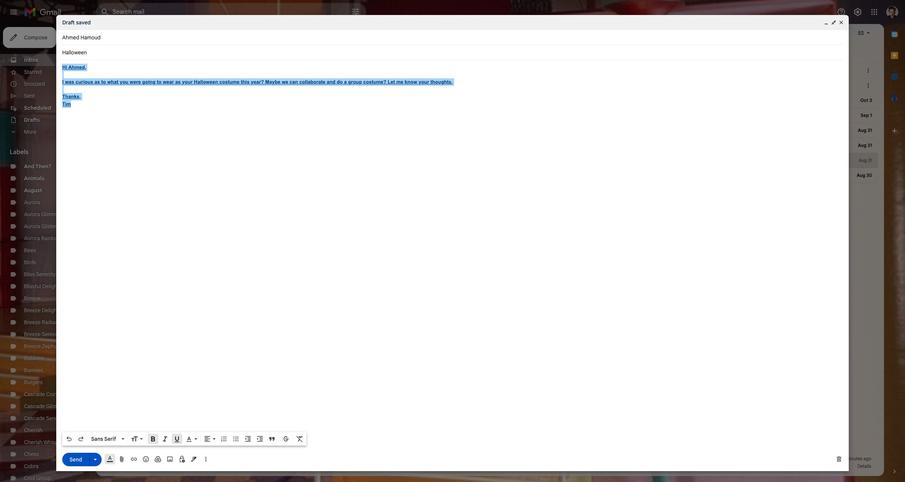 Task type: locate. For each thing, give the bounding box(es) containing it.
sent
[[24, 93, 35, 99]]

4 aurora from the top
[[24, 235, 40, 242]]

1 vertical spatial serenity
[[46, 415, 66, 422]]

labels heading
[[10, 149, 80, 156]]

delight up radiance
[[42, 307, 59, 314]]

2 cherish from the top
[[24, 439, 42, 446]]

1 as from the left
[[95, 79, 100, 85]]

more button
[[0, 126, 90, 138]]

3 cascade from the top
[[24, 415, 45, 422]]

5 breeze from the top
[[24, 343, 41, 350]]

bliss
[[24, 271, 35, 278]]

aurora for aurora rainbow
[[24, 235, 40, 242]]

31 for first "aug 31" row from the top
[[868, 128, 872, 133]]

1 vertical spatial cherish
[[24, 439, 42, 446]]

0 vertical spatial aug 31
[[858, 128, 872, 133]]

2 vertical spatial cascade
[[24, 415, 45, 422]]

last account activity: 35 minutes ago details
[[796, 456, 872, 469]]

last
[[796, 456, 804, 462]]

cobra link
[[24, 463, 39, 470]]

details
[[858, 464, 872, 469]]

cascade down the burgers
[[24, 391, 45, 398]]

main content containing yelp for business
[[96, 24, 884, 477]]

aug 31 for second "aug 31" row from the bottom of the page
[[858, 143, 872, 148]]

serenity down cascade glisten link
[[46, 415, 66, 422]]

cherish link
[[24, 427, 42, 434]]

costume?
[[363, 79, 386, 85]]

tab list
[[884, 24, 905, 456], [96, 42, 884, 63]]

more send options image
[[92, 456, 99, 464]]

primary tab
[[96, 42, 190, 63]]

breeze radiance link
[[24, 319, 64, 326]]

cascade for cascade cozy
[[24, 391, 45, 398]]

0 vertical spatial delight
[[42, 283, 59, 290]]

gb left of at the bottom
[[112, 464, 118, 470]]

0 vertical spatial cascade
[[24, 391, 45, 398]]

sans
[[91, 436, 103, 443]]

aurora down aurora link
[[24, 211, 40, 218]]

2 aurora from the top
[[24, 211, 40, 218]]

cozy
[[46, 391, 58, 398]]

bees
[[24, 247, 36, 254]]

do
[[337, 79, 343, 85]]

already
[[314, 82, 331, 89]]

as right curious
[[95, 79, 100, 85]]

31 for second "aug 31" row from the bottom of the page
[[868, 143, 872, 148]]

cascade
[[24, 391, 45, 398], [24, 403, 45, 410], [24, 415, 45, 422]]

0 vertical spatial serenity
[[36, 271, 56, 278]]

cascade down cascade cozy
[[24, 403, 45, 410]]

breeze up breeze serene link
[[24, 319, 41, 326]]

row
[[96, 63, 878, 78], [96, 78, 878, 93]]

1 horizontal spatial gb
[[130, 464, 136, 470]]

aurora link
[[24, 199, 40, 206]]

them
[[385, 82, 397, 89]]

breeze delight link
[[24, 307, 59, 314]]

glisten down cozy on the bottom
[[46, 403, 63, 410]]

0.32
[[102, 464, 111, 470]]

0 horizontal spatial to
[[101, 79, 106, 85]]

undo ‪(⌘z)‬ image
[[65, 436, 73, 443]]

sep
[[861, 113, 869, 118]]

cherish up cherish whispers link
[[24, 427, 42, 434]]

3 breeze from the top
[[24, 319, 41, 326]]

aurora for aurora glimmer
[[24, 211, 40, 218]]

breeze up bubbles
[[24, 343, 41, 350]]

blissful delight
[[24, 283, 59, 290]]

cascade glisten
[[24, 403, 63, 410]]

serenity for bliss serenity
[[36, 271, 56, 278]]

oct 3
[[861, 98, 872, 103]]

1 breeze from the top
[[24, 295, 41, 302]]

2 breeze from the top
[[24, 307, 41, 314]]

ad
[[199, 83, 205, 88]]

insert emoji ‪(⌘⇧2)‬ image
[[142, 456, 150, 463]]

row up page.
[[96, 63, 878, 78]]

your right grow on the top of page
[[226, 82, 237, 89]]

follow link to manage storage image
[[150, 463, 158, 471]]

1 aug 31 row from the top
[[96, 123, 878, 138]]

send
[[69, 456, 82, 463]]

business
[[239, 82, 261, 89]]

1 horizontal spatial to
[[157, 79, 161, 85]]

glisten for aurora glisten
[[41, 223, 58, 230]]

ahmed
[[62, 34, 79, 41]]

aug 31
[[858, 128, 872, 133], [858, 143, 872, 148], [859, 158, 872, 163]]

inbox link
[[24, 57, 38, 63]]

cascade for cascade glisten
[[24, 403, 45, 410]]

breeze
[[24, 295, 41, 302], [24, 307, 41, 314], [24, 319, 41, 326], [24, 331, 41, 338], [24, 343, 41, 350]]

as right wear
[[175, 79, 181, 85]]

are
[[305, 82, 312, 89]]

insert signature image
[[190, 456, 198, 463]]

bliss serenity link
[[24, 271, 56, 278]]

grow your business - your customers are already on yelp. connect with them now by claiming your free page.
[[211, 82, 475, 89]]

row containing yelp for business
[[96, 78, 878, 93]]

1 row from the top
[[96, 63, 878, 78]]

0 vertical spatial cherish
[[24, 427, 42, 434]]

1 aurora from the top
[[24, 199, 40, 206]]

main menu image
[[9, 8, 18, 17]]

-
[[263, 82, 265, 89]]

cell
[[845, 67, 865, 74], [198, 67, 206, 74], [845, 82, 865, 89]]

burgers link
[[24, 379, 43, 386]]

and
[[327, 79, 336, 85]]

animals link
[[24, 175, 44, 182]]

refresh image
[[125, 29, 132, 37]]

scheduled
[[24, 105, 51, 111]]

Message Body text field
[[62, 64, 843, 430]]

2 cascade from the top
[[24, 403, 45, 410]]

aurora down "aurora glimmer" link
[[24, 223, 40, 230]]

to
[[101, 79, 106, 85], [157, 79, 161, 85]]

serenity up blissful delight link
[[36, 271, 56, 278]]

bliss serenity
[[24, 271, 56, 278]]

aug 30
[[857, 173, 872, 178]]

4 breeze from the top
[[24, 331, 41, 338]]

breeze down blissful
[[24, 295, 41, 302]]

cherish down the cherish link
[[24, 439, 42, 446]]

connect
[[352, 82, 372, 89]]

numbered list ‪(⌘⇧7)‬ image
[[220, 436, 228, 443]]

2 row from the top
[[96, 78, 878, 93]]

chess link
[[24, 451, 39, 458]]

None search field
[[96, 3, 366, 21]]

gb right 15
[[130, 464, 136, 470]]

glisten
[[41, 223, 58, 230], [46, 403, 63, 410]]

insert photo image
[[166, 456, 174, 463]]

aurora glimmer link
[[24, 211, 61, 218]]

remove formatting ‪(⌘\)‬ image
[[296, 436, 304, 443]]

aug 31 row
[[96, 123, 878, 138], [96, 138, 878, 153], [96, 153, 878, 168]]

your left ad
[[182, 79, 193, 85]]

a
[[344, 79, 347, 85]]

31
[[868, 128, 872, 133], [868, 143, 872, 148], [868, 158, 872, 163]]

footer
[[96, 456, 878, 471]]

3 aurora from the top
[[24, 223, 40, 230]]

1 vertical spatial delight
[[42, 307, 59, 314]]

1 horizontal spatial as
[[175, 79, 181, 85]]

0.32 gb of 15 gb used
[[102, 464, 147, 470]]

to left what
[[101, 79, 106, 85]]

1 vertical spatial aug 31
[[858, 143, 872, 148]]

cherish
[[24, 427, 42, 434], [24, 439, 42, 446]]

cool
[[24, 475, 35, 482]]

gb
[[112, 464, 118, 470], [130, 464, 136, 470]]

redo ‪(⌘y)‬ image
[[77, 436, 85, 443]]

breeze radiance
[[24, 319, 64, 326]]

to right for
[[157, 79, 161, 85]]

1 cascade from the top
[[24, 391, 45, 398]]

0 horizontal spatial as
[[95, 79, 100, 85]]

labels navigation
[[0, 24, 96, 483]]

strikethrough ‪(⌘⇧x)‬ image
[[282, 436, 290, 443]]

row up sep 1 row
[[96, 78, 878, 93]]

0 horizontal spatial gb
[[112, 464, 118, 470]]

main content
[[96, 24, 884, 477]]

august
[[24, 187, 42, 194]]

glimmer
[[41, 211, 61, 218]]

2 to from the left
[[157, 79, 161, 85]]

advanced search options image
[[348, 4, 363, 19]]

your left the free
[[438, 82, 449, 89]]

delight down bliss serenity link
[[42, 283, 59, 290]]

this
[[241, 79, 250, 85]]

yelp
[[136, 82, 147, 89]]

0 horizontal spatial your
[[182, 79, 193, 85]]

wear
[[163, 79, 174, 85]]

aurora up bees link
[[24, 235, 40, 242]]

compose button
[[3, 27, 56, 48]]

0 vertical spatial glisten
[[41, 223, 58, 230]]

curious
[[76, 79, 93, 85]]

breeze serene link
[[24, 331, 59, 338]]

breeze down 'breeze' link
[[24, 307, 41, 314]]

1 horizontal spatial your
[[226, 82, 237, 89]]

aug for aug 30 row
[[857, 173, 866, 178]]

1 cherish from the top
[[24, 427, 42, 434]]

glisten down the glimmer
[[41, 223, 58, 230]]

aurora down the august link
[[24, 199, 40, 206]]

1 vertical spatial cascade
[[24, 403, 45, 410]]

minimize image
[[824, 20, 830, 26]]

underline ‪(⌘u)‬ image
[[173, 436, 181, 444]]

sent link
[[24, 93, 35, 99]]

account
[[806, 456, 822, 462]]

as
[[95, 79, 100, 85], [175, 79, 181, 85]]

what
[[107, 79, 118, 85]]

1 vertical spatial glisten
[[46, 403, 63, 410]]

cascade up the cherish link
[[24, 415, 45, 422]]

breeze up breeze zephyr
[[24, 331, 41, 338]]

2 vertical spatial 31
[[868, 158, 872, 163]]

31 for 1st "aug 31" row from the bottom of the page
[[868, 158, 872, 163]]

let
[[388, 79, 395, 85]]

can
[[290, 79, 298, 85]]

1 vertical spatial 31
[[868, 143, 872, 148]]

close image
[[839, 20, 845, 26]]

aurora glisten
[[24, 223, 58, 230]]

insert files using drive image
[[154, 456, 162, 463]]

burgers
[[24, 379, 43, 386]]

aug for second "aug 31" row from the bottom of the page
[[858, 143, 867, 148]]

discard draft ‪(⌘⇧d)‬ image
[[836, 456, 843, 463]]

2 vertical spatial aug 31
[[859, 158, 872, 163]]

breeze for breeze delight
[[24, 307, 41, 314]]

0 vertical spatial 31
[[868, 128, 872, 133]]



Task type: vqa. For each thing, say whether or not it's contained in the screenshot.
"And Then?"
yes



Task type: describe. For each thing, give the bounding box(es) containing it.
sep 1
[[861, 113, 872, 118]]

indent less ‪(⌘[)‬ image
[[244, 436, 252, 443]]

page.
[[461, 82, 475, 89]]

2 as from the left
[[175, 79, 181, 85]]

oct 3 row
[[96, 93, 878, 108]]

year?
[[251, 79, 264, 85]]

30
[[867, 173, 872, 178]]

bubbles
[[24, 355, 43, 362]]

me
[[396, 79, 404, 85]]

footer containing last account activity: 35 minutes ago
[[96, 456, 878, 471]]

sep 1 row
[[96, 108, 878, 123]]

aug for 1st "aug 31" row from the bottom of the page
[[859, 158, 867, 163]]

ahmed,
[[68, 65, 86, 70]]

pop out image
[[831, 20, 837, 26]]

scheduled link
[[24, 105, 51, 111]]

ago
[[864, 456, 872, 462]]

for
[[148, 82, 155, 89]]

serene
[[42, 331, 59, 338]]

formatting options toolbar
[[62, 433, 307, 446]]

i was curious as to what you were going to wear as your halloween costume this year? maybe we can collaborate and do a group costume? let me know your thoughts.
[[62, 79, 453, 85]]

cascade glisten link
[[24, 403, 63, 410]]

zephyr
[[42, 343, 59, 350]]

15
[[125, 464, 129, 470]]

labels
[[10, 149, 28, 156]]

serenity for cascade serenity
[[46, 415, 66, 422]]

draft
[[62, 19, 75, 26]]

1 to from the left
[[101, 79, 106, 85]]

breeze delight
[[24, 307, 59, 314]]

was
[[65, 79, 74, 85]]

insert link ‪(⌘k)‬ image
[[130, 456, 138, 463]]

cool group
[[24, 475, 51, 482]]

blissful
[[24, 283, 41, 290]]

with
[[374, 82, 384, 89]]

grow
[[211, 82, 224, 89]]

birds link
[[24, 259, 36, 266]]

now
[[399, 82, 409, 89]]

aurora glisten link
[[24, 223, 58, 230]]

aug 31 for first "aug 31" row from the top
[[858, 128, 872, 133]]

cool group link
[[24, 475, 51, 482]]

draft saved dialog
[[56, 15, 849, 472]]

sans serif option
[[90, 436, 120, 443]]

bulleted list ‪(⌘⇧8)‬ image
[[232, 436, 240, 443]]

3 aug 31 row from the top
[[96, 153, 878, 168]]

breeze for breeze zephyr
[[24, 343, 41, 350]]

cherish for the cherish link
[[24, 427, 42, 434]]

delight for blissful delight
[[42, 283, 59, 290]]

aug for first "aug 31" row from the top
[[858, 128, 867, 133]]

aug 31 for 1st "aug 31" row from the bottom of the page
[[859, 158, 872, 163]]

send button
[[62, 453, 89, 467]]

rainbow
[[41, 235, 62, 242]]

snoozed
[[24, 81, 45, 87]]

halloween
[[194, 79, 218, 85]]

maybe
[[265, 79, 280, 85]]

compose
[[24, 34, 47, 41]]

yelp.
[[340, 82, 351, 89]]

2 horizontal spatial your
[[438, 82, 449, 89]]

breeze for 'breeze' link
[[24, 295, 41, 302]]

claiming
[[417, 82, 437, 89]]

aug 30 row
[[96, 168, 878, 183]]

snoozed link
[[24, 81, 45, 87]]

thanks, tim
[[62, 94, 81, 107]]

drafts
[[24, 117, 40, 123]]

hi
[[62, 65, 67, 70]]

attach files image
[[118, 456, 126, 463]]

bees link
[[24, 247, 36, 254]]

breeze zephyr link
[[24, 343, 59, 350]]

your thoughts.
[[419, 79, 453, 85]]

animals
[[24, 175, 44, 182]]

breeze for breeze radiance
[[24, 319, 41, 326]]

bold ‪(⌘b)‬ image
[[149, 436, 157, 443]]

cascade for cascade serenity
[[24, 415, 45, 422]]

group
[[36, 475, 51, 482]]

aurora for aurora glisten
[[24, 223, 40, 230]]

167
[[79, 57, 86, 63]]

35
[[840, 456, 845, 462]]

breeze link
[[24, 295, 41, 302]]

more options image
[[204, 456, 208, 463]]

ahmed hamoud
[[62, 34, 101, 41]]

indent more ‪(⌘])‬ image
[[256, 436, 264, 443]]

toggle confidential mode image
[[178, 456, 186, 463]]

and then? link
[[24, 163, 51, 170]]

on
[[333, 82, 339, 89]]

Subject field
[[62, 49, 843, 56]]

radiance
[[42, 319, 64, 326]]

2 gb from the left
[[130, 464, 136, 470]]

starred link
[[24, 69, 42, 75]]

1 gb from the left
[[112, 464, 118, 470]]

bunnies link
[[24, 367, 43, 374]]

inbox
[[24, 57, 38, 63]]

aurora rainbow
[[24, 235, 62, 242]]

serif
[[104, 436, 116, 443]]

were
[[130, 79, 141, 85]]

by
[[410, 82, 416, 89]]

2 aug 31 row from the top
[[96, 138, 878, 153]]

breeze for breeze serene
[[24, 331, 41, 338]]

search mail image
[[98, 5, 112, 19]]

social tab
[[286, 42, 380, 63]]

cascade serenity link
[[24, 415, 66, 422]]

and then?
[[24, 163, 51, 170]]

business
[[157, 82, 179, 89]]

cherish for cherish whispers
[[24, 439, 42, 446]]

aurora for aurora link
[[24, 199, 40, 206]]

yelp for business
[[136, 82, 179, 89]]

settings image
[[854, 8, 863, 17]]

delight for breeze delight
[[42, 307, 59, 314]]

3
[[870, 98, 872, 103]]

cascade cozy link
[[24, 391, 58, 398]]

cobra
[[24, 463, 39, 470]]

1
[[870, 113, 872, 118]]

free
[[450, 82, 460, 89]]

glisten for cascade glisten
[[46, 403, 63, 410]]

group
[[348, 79, 362, 85]]

italic ‪(⌘i)‬ image
[[161, 436, 169, 443]]

saved
[[76, 19, 91, 26]]

more
[[24, 129, 36, 135]]

your inside message body text box
[[182, 79, 193, 85]]

cherish whispers
[[24, 439, 66, 446]]

draft saved
[[62, 19, 91, 26]]

quote ‪(⌘⇧9)‬ image
[[268, 436, 276, 443]]

promotions tab
[[191, 42, 286, 63]]

and
[[24, 163, 34, 170]]

toggle split pane mode image
[[857, 29, 865, 37]]

customers
[[278, 82, 303, 89]]

blissful delight link
[[24, 283, 59, 290]]

bubbles link
[[24, 355, 43, 362]]



